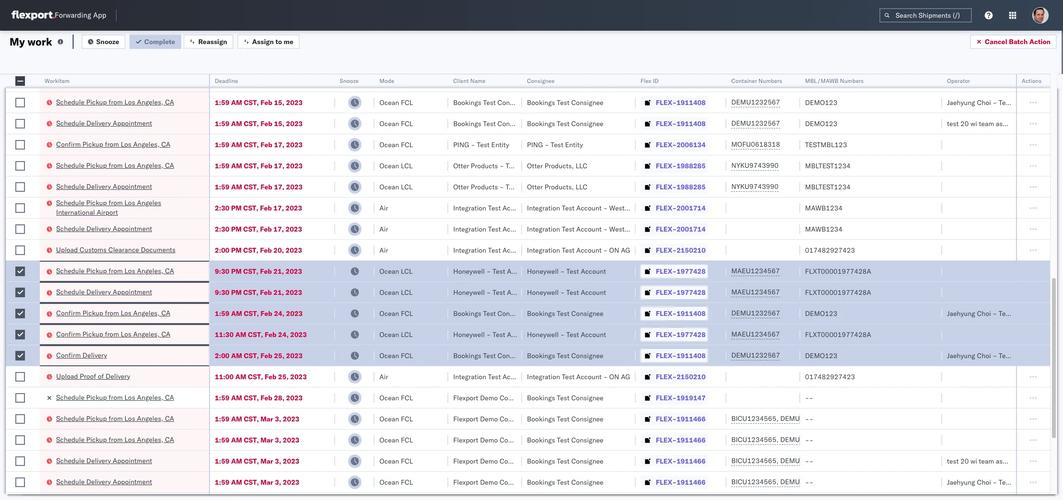 Task type: locate. For each thing, give the bounding box(es) containing it.
upload left proof
[[56, 372, 78, 381]]

6 schedule pickup from los angeles, ca from the top
[[56, 414, 174, 423]]

flex-1988285 for schedule pickup from los angeles, ca
[[656, 161, 706, 170]]

3 -- from the top
[[806, 436, 814, 445]]

1 vertical spatial products
[[471, 183, 498, 191]]

2 flex-1977428 from the top
[[656, 288, 706, 297]]

0 vertical spatial confirm pickup from los angeles, ca link
[[56, 139, 170, 149]]

2 confirm from the top
[[56, 309, 81, 318]]

1 vertical spatial maeu1234567
[[732, 288, 780, 296]]

5 flex- from the top
[[656, 161, 677, 170]]

air
[[380, 204, 388, 212], [380, 225, 388, 233], [380, 246, 388, 255], [380, 373, 388, 381]]

from for 6th schedule pickup from los angeles, ca link from the bottom
[[109, 98, 123, 106]]

2 mawb1234 from the top
[[806, 225, 843, 233]]

2 testmbl123 from the top
[[806, 140, 848, 149]]

1 horizontal spatial numbers
[[840, 77, 864, 84]]

los inside the schedule pickup from los angeles international airport
[[124, 198, 135, 207]]

0 vertical spatial flex-1988285
[[656, 161, 706, 170]]

3 1911408 from the top
[[677, 309, 706, 318]]

24, up 2:00 am cst, feb 25, 2023
[[278, 330, 289, 339]]

flex-1919147 button
[[641, 391, 708, 405], [641, 391, 708, 405]]

flex-1919147
[[656, 394, 706, 402]]

1 vertical spatial 2006134
[[677, 140, 706, 149]]

flxt00001977428a
[[806, 267, 872, 276], [806, 288, 872, 297], [806, 330, 872, 339]]

schedule pickup from los angeles, ca for 1st schedule pickup from los angeles, ca link
[[56, 77, 174, 85]]

1 vertical spatial 9:30 pm cst, feb 21, 2023
[[215, 288, 302, 297]]

2 assignment from the top
[[996, 457, 1031, 466]]

0 vertical spatial western
[[610, 204, 635, 212]]

mawb1234
[[806, 204, 843, 212], [806, 225, 843, 233]]

test
[[477, 77, 490, 86], [551, 77, 564, 86], [483, 98, 496, 107], [557, 98, 570, 107], [999, 98, 1012, 107], [483, 119, 496, 128], [557, 119, 570, 128], [477, 140, 490, 149], [551, 140, 564, 149], [506, 161, 519, 170], [506, 183, 519, 191], [562, 204, 575, 212], [562, 225, 575, 233], [488, 246, 501, 255], [562, 246, 575, 255], [493, 267, 506, 276], [567, 267, 579, 276], [493, 288, 506, 297], [567, 288, 579, 297], [483, 309, 496, 318], [557, 309, 570, 318], [999, 309, 1012, 318], [493, 330, 506, 339], [567, 330, 579, 339], [483, 351, 496, 360], [557, 351, 570, 360], [999, 351, 1012, 360], [488, 373, 501, 381], [562, 373, 575, 381], [557, 394, 570, 402], [557, 415, 570, 423], [557, 436, 570, 445], [557, 457, 570, 466], [557, 478, 570, 487], [999, 478, 1012, 487]]

1 vertical spatial flex-2006134
[[656, 140, 706, 149]]

1 vertical spatial snooze
[[340, 77, 359, 84]]

test 20 wi team assignment
[[948, 119, 1031, 128], [948, 457, 1031, 466]]

angeles, for 7th schedule pickup from los angeles, ca link from the top
[[137, 435, 163, 444]]

otter products - test account for schedule pickup from los angeles, ca
[[453, 161, 546, 170]]

0 vertical spatial flex-2150210
[[656, 246, 706, 255]]

ca
[[165, 77, 174, 85], [165, 98, 174, 106], [161, 140, 170, 148], [165, 161, 174, 170], [165, 267, 174, 275], [161, 309, 170, 318], [161, 330, 170, 339], [165, 393, 174, 402], [165, 414, 174, 423], [165, 435, 174, 444]]

0 vertical spatial 9:30
[[215, 267, 230, 276]]

pickup for 1:59 am cst, feb 24, 2023's the confirm pickup from los angeles, ca button
[[82, 309, 103, 318]]

snooze left mode
[[340, 77, 359, 84]]

1 flex-2150210 from the top
[[656, 246, 706, 255]]

1 20 from the top
[[961, 119, 969, 128]]

2 flex-1988285 from the top
[[656, 183, 706, 191]]

2 confirm pickup from los angeles, ca link from the top
[[56, 308, 170, 318]]

ca for second schedule pickup from los angeles, ca link from the bottom of the page
[[165, 414, 174, 423]]

2 choi from the top
[[978, 309, 992, 318]]

4 flex-1911408 from the top
[[656, 351, 706, 360]]

2 2:00 from the top
[[215, 351, 230, 360]]

llc
[[576, 161, 588, 170], [576, 183, 588, 191]]

pickup inside the schedule pickup from los angeles international airport
[[86, 198, 107, 207]]

1 schedule delivery appointment from the top
[[56, 119, 152, 127]]

schedule delivery appointment link for 2:30 pm cst, feb 17, 2023
[[56, 224, 152, 233]]

1 vertical spatial 017482927423
[[806, 373, 856, 381]]

1 flexport from the top
[[453, 394, 479, 402]]

jaehyung choi - test destination agen for 1:59 am cst, feb 24, 2023
[[948, 309, 1064, 318]]

nyku9743990 for schedule delivery appointment
[[732, 182, 779, 191]]

0 vertical spatial otter products, llc
[[527, 161, 588, 170]]

0 vertical spatial flex-1977428
[[656, 267, 706, 276]]

1 vertical spatial test 20 wi team assignment
[[948, 457, 1031, 466]]

1 confirm from the top
[[56, 140, 81, 148]]

5 ocean lcl from the top
[[380, 330, 413, 339]]

4 confirm from the top
[[56, 351, 81, 360]]

1:59 am cst, feb 14, 2023
[[215, 77, 303, 86]]

flex id
[[641, 77, 659, 84]]

1 vertical spatial western
[[610, 225, 635, 233]]

wi
[[971, 119, 978, 128], [971, 457, 978, 466]]

1 jaehyung choi - test destination agen from the top
[[948, 98, 1064, 107]]

25, down 11:30 am cst, feb 24, 2023
[[274, 351, 285, 360]]

flexport
[[453, 394, 479, 402], [453, 415, 479, 423], [453, 436, 479, 445], [453, 457, 479, 466], [453, 478, 479, 487]]

flex-1988285 for schedule delivery appointment
[[656, 183, 706, 191]]

9 1:59 from the top
[[215, 415, 230, 423]]

20 flex- from the top
[[656, 478, 677, 487]]

24, up 11:30 am cst, feb 24, 2023
[[274, 309, 285, 318]]

2 017482927423 from the top
[[806, 373, 856, 381]]

1 vertical spatial confirm pickup from los angeles, ca button
[[56, 308, 170, 319]]

1 vertical spatial 25,
[[278, 373, 289, 381]]

15, for schedule delivery appointment
[[274, 119, 285, 128]]

on
[[536, 246, 546, 255], [610, 246, 620, 255], [536, 373, 546, 381], [610, 373, 620, 381]]

2 llc from the top
[[576, 183, 588, 191]]

ping
[[453, 77, 469, 86], [527, 77, 543, 86], [453, 140, 469, 149], [527, 140, 543, 149]]

snooze button
[[81, 34, 126, 49]]

0 vertical spatial mbltest1234
[[806, 161, 851, 170]]

am
[[231, 77, 242, 86], [231, 98, 242, 107], [231, 119, 242, 128], [231, 140, 242, 149], [231, 161, 242, 170], [231, 183, 242, 191], [231, 309, 242, 318], [235, 330, 246, 339], [231, 351, 242, 360], [235, 373, 246, 381], [231, 394, 242, 402], [231, 415, 242, 423], [231, 436, 242, 445], [231, 457, 242, 466], [231, 478, 242, 487]]

container numbers button
[[727, 75, 791, 85]]

3 confirm pickup from los angeles, ca button from the top
[[56, 330, 170, 340]]

confirm for 1:59 am cst, feb 24, 2023
[[56, 309, 81, 318]]

0 vertical spatial 24,
[[274, 309, 285, 318]]

0 vertical spatial 2:00
[[215, 246, 230, 255]]

0 vertical spatial otter products - test account
[[453, 161, 546, 170]]

from inside the schedule pickup from los angeles international airport
[[109, 198, 123, 207]]

5 resize handle column header from the left
[[437, 74, 449, 500]]

9:30 up 11:30
[[215, 288, 230, 297]]

confirm inside button
[[56, 351, 81, 360]]

0 vertical spatial 1977428
[[677, 267, 706, 276]]

testmbl123 for 1:59 am cst, feb 14, 2023
[[806, 77, 848, 86]]

ping - test entity
[[453, 77, 509, 86], [527, 77, 583, 86], [453, 140, 509, 149], [527, 140, 583, 149]]

1 confirm pickup from los angeles, ca link from the top
[[56, 139, 170, 149]]

0 vertical spatial test
[[948, 119, 959, 128]]

1 flex-2001714 from the top
[[656, 204, 706, 212]]

1 vertical spatial wi
[[971, 457, 978, 466]]

1 vertical spatial testmbl123
[[806, 140, 848, 149]]

consignee inside button
[[527, 77, 555, 84]]

otter products, llc for schedule delivery appointment
[[527, 183, 588, 191]]

schedule pickup from los angeles, ca
[[56, 77, 174, 85], [56, 98, 174, 106], [56, 161, 174, 170], [56, 267, 174, 275], [56, 393, 174, 402], [56, 414, 174, 423], [56, 435, 174, 444]]

confirm
[[56, 140, 81, 148], [56, 309, 81, 318], [56, 330, 81, 339], [56, 351, 81, 360]]

0 vertical spatial nyku9743990
[[732, 161, 779, 170]]

4 schedule delivery appointment link from the top
[[56, 287, 152, 297]]

otter
[[453, 161, 469, 170], [527, 161, 543, 170], [453, 183, 469, 191], [527, 183, 543, 191]]

017482927423 for 11:00 am cst, feb 25, 2023
[[806, 373, 856, 381]]

reassign
[[198, 37, 227, 46]]

10 ocean from the top
[[380, 330, 399, 339]]

los for 1:59 am cst, feb 17, 2023's "confirm pickup from los angeles, ca" link
[[121, 140, 131, 148]]

1977428 for confirm pickup from los angeles, ca
[[677, 330, 706, 339]]

25, for 11:00 am cst, feb 25, 2023
[[278, 373, 289, 381]]

4 schedule pickup from los angeles, ca from the top
[[56, 267, 174, 275]]

mofu0618318 for 1:59 am cst, feb 14, 2023
[[732, 77, 781, 85]]

testmbl123 for 1:59 am cst, feb 17, 2023
[[806, 140, 848, 149]]

1 vertical spatial 2150210
[[677, 373, 706, 381]]

ca for 1st schedule pickup from los angeles, ca link
[[165, 77, 174, 85]]

1 vertical spatial 1:59 am cst, feb 17, 2023
[[215, 161, 303, 170]]

1 vertical spatial nyku9743990
[[732, 182, 779, 191]]

6 appointment from the top
[[113, 478, 152, 486]]

1 vertical spatial 2:00
[[215, 351, 230, 360]]

0 vertical spatial team
[[979, 119, 995, 128]]

ca for 5th schedule pickup from los angeles, ca link from the top
[[165, 393, 174, 402]]

1 vertical spatial llc
[[576, 183, 588, 191]]

choi for 2:00 am cst, feb 25, 2023
[[978, 351, 992, 360]]

1 vertical spatial flex-2150210
[[656, 373, 706, 381]]

flxt00001977428a for schedule pickup from los angeles, ca
[[806, 267, 872, 276]]

1 schedule pickup from los angeles, ca from the top
[[56, 77, 174, 85]]

1 vertical spatial 15,
[[274, 119, 285, 128]]

from for 3rd schedule pickup from los angeles, ca link
[[109, 161, 123, 170]]

international
[[56, 208, 95, 217]]

5 schedule pickup from los angeles, ca from the top
[[56, 393, 174, 402]]

action
[[1030, 37, 1051, 46]]

from for second schedule pickup from los angeles, ca link from the bottom of the page
[[109, 414, 123, 423]]

flex-2006134 button
[[641, 75, 708, 88], [641, 75, 708, 88], [641, 138, 708, 151], [641, 138, 708, 151]]

9:30 pm cst, feb 21, 2023
[[215, 267, 302, 276], [215, 288, 302, 297]]

2 flex-2001714 from the top
[[656, 225, 706, 233]]

4 resize handle column header from the left
[[363, 74, 375, 500]]

upload inside "button"
[[56, 245, 78, 254]]

2:00
[[215, 246, 230, 255], [215, 351, 230, 360]]

products,
[[545, 161, 574, 170], [545, 183, 574, 191]]

schedule delivery appointment for 1:59 am cst, feb 17, 2023
[[56, 182, 152, 191]]

4 fcl from the top
[[401, 140, 413, 149]]

2 vertical spatial confirm pickup from los angeles, ca button
[[56, 330, 170, 340]]

0 vertical spatial maeu1234567
[[732, 267, 780, 275]]

demu1232567
[[732, 98, 781, 107], [732, 119, 781, 128], [732, 309, 781, 318], [732, 351, 781, 360], [781, 415, 829, 423], [781, 436, 829, 444], [781, 457, 829, 465], [781, 478, 829, 486]]

1:59
[[215, 77, 230, 86], [215, 98, 230, 107], [215, 119, 230, 128], [215, 140, 230, 149], [215, 161, 230, 170], [215, 183, 230, 191], [215, 309, 230, 318], [215, 394, 230, 402], [215, 415, 230, 423], [215, 436, 230, 445], [215, 457, 230, 466], [215, 478, 230, 487]]

choi for 1:59 am cst, feb 24, 2023
[[978, 309, 992, 318]]

5 -- from the top
[[806, 478, 814, 487]]

team for demo123
[[979, 119, 995, 128]]

3 pm from the top
[[231, 246, 242, 255]]

1 products from the top
[[471, 161, 498, 170]]

snooze down app
[[96, 37, 119, 46]]

flex-2150210
[[656, 246, 706, 255], [656, 373, 706, 381]]

3 air from the top
[[380, 246, 388, 255]]

2 team from the top
[[979, 457, 995, 466]]

1 horizontal spatial snooze
[[340, 77, 359, 84]]

2 schedule pickup from los angeles, ca from the top
[[56, 98, 174, 106]]

account
[[520, 161, 546, 170], [520, 183, 546, 191], [577, 204, 602, 212], [577, 225, 602, 233], [503, 246, 528, 255], [577, 246, 602, 255], [507, 267, 533, 276], [581, 267, 606, 276], [507, 288, 533, 297], [581, 288, 606, 297], [507, 330, 533, 339], [581, 330, 606, 339], [503, 373, 528, 381], [577, 373, 602, 381]]

3 schedule pickup from los angeles, ca link from the top
[[56, 160, 174, 170]]

2:00 am cst, feb 25, 2023
[[215, 351, 303, 360]]

1 vertical spatial flxt00001977428a
[[806, 288, 872, 297]]

flex-1977428
[[656, 267, 706, 276], [656, 288, 706, 297], [656, 330, 706, 339]]

Search Shipments (/) text field
[[880, 8, 972, 23]]

jaehyung
[[948, 98, 976, 107], [948, 309, 976, 318], [948, 351, 976, 360], [948, 478, 976, 487]]

from for 'schedule pickup from los angeles international airport' link on the top
[[109, 198, 123, 207]]

cst,
[[244, 77, 259, 86], [244, 98, 259, 107], [244, 119, 259, 128], [244, 140, 259, 149], [244, 161, 259, 170], [244, 183, 259, 191], [243, 204, 258, 212], [243, 225, 258, 233], [243, 246, 258, 255], [243, 267, 258, 276], [243, 288, 258, 297], [244, 309, 259, 318], [248, 330, 263, 339], [244, 351, 259, 360], [248, 373, 263, 381], [244, 394, 259, 402], [244, 415, 259, 423], [244, 436, 259, 445], [244, 457, 259, 466], [244, 478, 259, 487]]

upload left customs
[[56, 245, 78, 254]]

1 vertical spatial 2001714
[[677, 225, 706, 233]]

0 vertical spatial 2:30
[[215, 204, 230, 212]]

0 vertical spatial 20
[[961, 119, 969, 128]]

21, up the "1:59 am cst, feb 24, 2023"
[[274, 288, 284, 297]]

1 vertical spatial 21,
[[274, 288, 284, 297]]

ca for fourth schedule pickup from los angeles, ca link from the bottom of the page
[[165, 267, 174, 275]]

upload inside button
[[56, 372, 78, 381]]

0 vertical spatial 9:30 pm cst, feb 21, 2023
[[215, 267, 302, 276]]

5 lcl from the top
[[401, 330, 413, 339]]

los for 1st schedule pickup from los angeles, ca link
[[124, 77, 135, 85]]

1 2006134 from the top
[[677, 77, 706, 86]]

resize handle column header
[[28, 74, 40, 500], [198, 74, 209, 500], [324, 74, 335, 500], [363, 74, 375, 500], [437, 74, 449, 500], [511, 74, 523, 500], [625, 74, 636, 500], [715, 74, 727, 500], [789, 74, 801, 500], [931, 74, 943, 500], [1005, 74, 1017, 500], [1039, 74, 1051, 500]]

schedule delivery appointment link for 9:30 pm cst, feb 21, 2023
[[56, 287, 152, 297]]

1 -- from the top
[[806, 394, 814, 402]]

numbers right container
[[759, 77, 783, 84]]

mbltest1234
[[806, 161, 851, 170], [806, 183, 851, 191]]

3 flex-1911408 from the top
[[656, 309, 706, 318]]

name
[[471, 77, 486, 84]]

confirm for 2:00 am cst, feb 25, 2023
[[56, 351, 81, 360]]

numbers right mbl/mawb
[[840, 77, 864, 84]]

bicu1234565, demu1232567
[[732, 415, 829, 423], [732, 436, 829, 444], [732, 457, 829, 465], [732, 478, 829, 486]]

1 vertical spatial team
[[979, 457, 995, 466]]

bookings test consignee
[[453, 98, 530, 107], [527, 98, 604, 107], [453, 119, 530, 128], [527, 119, 604, 128], [453, 309, 530, 318], [527, 309, 604, 318], [453, 351, 530, 360], [527, 351, 604, 360], [527, 394, 604, 402], [527, 415, 604, 423], [527, 436, 604, 445], [527, 457, 604, 466], [527, 478, 604, 487]]

1:59 am cst, feb 17, 2023 for schedule delivery appointment
[[215, 183, 303, 191]]

1 vertical spatial mbltest1234
[[806, 183, 851, 191]]

2 pm from the top
[[231, 225, 242, 233]]

1 vertical spatial upload
[[56, 372, 78, 381]]

bookings
[[453, 98, 482, 107], [527, 98, 555, 107], [453, 119, 482, 128], [527, 119, 555, 128], [453, 309, 482, 318], [527, 309, 555, 318], [453, 351, 482, 360], [527, 351, 555, 360], [527, 394, 555, 402], [527, 415, 555, 423], [527, 436, 555, 445], [527, 457, 555, 466], [527, 478, 555, 487]]

upload for upload proof of delivery
[[56, 372, 78, 381]]

7 schedule from the top
[[56, 224, 85, 233]]

2001714
[[677, 204, 706, 212], [677, 225, 706, 233]]

6 schedule delivery appointment link from the top
[[56, 477, 152, 487]]

1 lcl from the top
[[401, 161, 413, 170]]

1 vertical spatial 2:30
[[215, 225, 230, 233]]

test 20 wi team assignment for demo123
[[948, 119, 1031, 128]]

0 vertical spatial wi
[[971, 119, 978, 128]]

5 demo from the top
[[480, 478, 498, 487]]

1 15, from the top
[[274, 98, 285, 107]]

None checkbox
[[15, 76, 25, 86], [15, 77, 25, 86], [15, 119, 25, 128], [15, 140, 25, 149], [15, 161, 25, 171], [15, 182, 25, 192], [15, 245, 25, 255], [15, 309, 25, 318], [15, 330, 25, 339], [15, 372, 25, 382], [15, 478, 25, 487], [15, 76, 25, 86], [15, 77, 25, 86], [15, 119, 25, 128], [15, 140, 25, 149], [15, 161, 25, 171], [15, 182, 25, 192], [15, 245, 25, 255], [15, 309, 25, 318], [15, 330, 25, 339], [15, 372, 25, 382], [15, 478, 25, 487]]

1 vertical spatial confirm pickup from los angeles, ca link
[[56, 308, 170, 318]]

pickup for schedule pickup from los angeles international airport button
[[86, 198, 107, 207]]

from for fourth schedule pickup from los angeles, ca link from the bottom of the page
[[109, 267, 123, 275]]

pickup for 2nd schedule pickup from los angeles, ca button from the bottom of the page
[[86, 414, 107, 423]]

0 vertical spatial upload
[[56, 245, 78, 254]]

1 vertical spatial 24,
[[278, 330, 289, 339]]

agen
[[1051, 98, 1064, 107], [1051, 309, 1064, 318], [1051, 351, 1064, 360], [1051, 478, 1064, 487]]

2 21, from the top
[[274, 288, 284, 297]]

1 vertical spatial assignment
[[996, 457, 1031, 466]]

0 vertical spatial snooze
[[96, 37, 119, 46]]

mar
[[261, 415, 273, 423], [261, 436, 273, 445], [261, 457, 273, 466], [261, 478, 273, 487]]

4 schedule delivery appointment from the top
[[56, 288, 152, 296]]

0 vertical spatial 21,
[[274, 267, 284, 276]]

schedule pickup from los angeles, ca for 6th schedule pickup from los angeles, ca link from the bottom
[[56, 98, 174, 106]]

jaehyung choi - test destination agen
[[948, 98, 1064, 107], [948, 309, 1064, 318], [948, 351, 1064, 360], [948, 478, 1064, 487]]

upload
[[56, 245, 78, 254], [56, 372, 78, 381]]

forwarding app
[[55, 11, 106, 20]]

angeles,
[[137, 77, 163, 85], [137, 98, 163, 106], [133, 140, 160, 148], [137, 161, 163, 170], [137, 267, 163, 275], [133, 309, 160, 318], [133, 330, 160, 339], [137, 393, 163, 402], [137, 414, 163, 423], [137, 435, 163, 444]]

cancel batch action button
[[971, 34, 1057, 49]]

2 1911408 from the top
[[677, 119, 706, 128]]

otter products - test account
[[453, 161, 546, 170], [453, 183, 546, 191]]

destination for 1:59 am cst, mar 3, 2023
[[1014, 478, 1049, 487]]

agen for 1:59 am cst, mar 3, 2023
[[1051, 478, 1064, 487]]

2 2001714 from the top
[[677, 225, 706, 233]]

1 vertical spatial 2:30 pm cst, feb 17, 2023
[[215, 225, 302, 233]]

0 vertical spatial 1:59 am cst, feb 15, 2023
[[215, 98, 303, 107]]

2 western from the top
[[610, 225, 635, 233]]

flex-2001714
[[656, 204, 706, 212], [656, 225, 706, 233]]

pm
[[231, 204, 242, 212], [231, 225, 242, 233], [231, 246, 242, 255], [231, 267, 242, 276], [231, 288, 242, 297]]

1 fcl from the top
[[401, 77, 413, 86]]

0 horizontal spatial numbers
[[759, 77, 783, 84]]

0 vertical spatial 017482927423
[[806, 246, 856, 255]]

llc for schedule delivery appointment
[[576, 183, 588, 191]]

1 vertical spatial flex-1977428
[[656, 288, 706, 297]]

0 vertical spatial 2150210
[[677, 246, 706, 255]]

2 vertical spatial 1:59 am cst, feb 17, 2023
[[215, 183, 303, 191]]

ca for 3rd schedule pickup from los angeles, ca link
[[165, 161, 174, 170]]

1:59 am cst, feb 15, 2023 for schedule delivery appointment
[[215, 119, 303, 128]]

0 vertical spatial 2006134
[[677, 77, 706, 86]]

otter products, llc
[[527, 161, 588, 170], [527, 183, 588, 191]]

0 vertical spatial digital
[[637, 204, 656, 212]]

1988285
[[677, 161, 706, 170], [677, 183, 706, 191]]

1 vertical spatial confirm pickup from los angeles, ca
[[56, 309, 170, 318]]

017482927423 for 2:00 pm cst, feb 20, 2023
[[806, 246, 856, 255]]

integration test account - on ag
[[453, 246, 557, 255], [527, 246, 631, 255], [453, 373, 557, 381], [527, 373, 631, 381]]

9:30 pm cst, feb 21, 2023 down 2:00 pm cst, feb 20, 2023 on the left
[[215, 267, 302, 276]]

flexport. image
[[12, 11, 55, 20]]

schedule delivery appointment button for 9:30 pm cst, feb 21, 2023
[[56, 287, 152, 298]]

3 fcl from the top
[[401, 119, 413, 128]]

9:30
[[215, 267, 230, 276], [215, 288, 230, 297]]

1 vertical spatial products,
[[545, 183, 574, 191]]

2 vertical spatial flxt00001977428a
[[806, 330, 872, 339]]

25,
[[274, 351, 285, 360], [278, 373, 289, 381]]

4 -- from the top
[[806, 457, 814, 466]]

2 vertical spatial confirm pickup from los angeles, ca link
[[56, 330, 170, 339]]

3 schedule delivery appointment button from the top
[[56, 224, 152, 234]]

0 vertical spatial 2001714
[[677, 204, 706, 212]]

0 vertical spatial mawb1234
[[806, 204, 843, 212]]

10 ocean fcl from the top
[[380, 457, 413, 466]]

1 upload from the top
[[56, 245, 78, 254]]

2 vertical spatial flex-1977428
[[656, 330, 706, 339]]

4 flexport from the top
[[453, 457, 479, 466]]

1911466
[[677, 415, 706, 423], [677, 436, 706, 445], [677, 457, 706, 466], [677, 478, 706, 487]]

1 vertical spatial test
[[948, 457, 959, 466]]

reassign button
[[183, 34, 234, 49]]

destination for 1:59 am cst, feb 15, 2023
[[1014, 98, 1049, 107]]

appointment
[[113, 119, 152, 127], [113, 182, 152, 191], [113, 224, 152, 233], [113, 288, 152, 296], [113, 456, 152, 465], [113, 478, 152, 486]]

15, for schedule pickup from los angeles, ca
[[274, 98, 285, 107]]

entity
[[492, 77, 509, 86], [565, 77, 583, 86], [492, 140, 509, 149], [565, 140, 583, 149]]

schedule delivery appointment link for 1:59 am cst, feb 17, 2023
[[56, 182, 152, 191]]

21, down 20,
[[274, 267, 284, 276]]

1 vertical spatial mofu0618318
[[732, 140, 781, 149]]

2 vertical spatial maeu1234567
[[732, 330, 780, 339]]

los for second schedule pickup from los angeles, ca link from the bottom of the page
[[124, 414, 135, 423]]

9 resize handle column header from the left
[[789, 74, 801, 500]]

0 vertical spatial confirm pickup from los angeles, ca
[[56, 140, 170, 148]]

pickup for first schedule pickup from los angeles, ca button from the bottom
[[86, 435, 107, 444]]

flxt00001977428a for confirm pickup from los angeles, ca
[[806, 330, 872, 339]]

0 vertical spatial test 20 wi team assignment
[[948, 119, 1031, 128]]

1 vertical spatial flex-2001714
[[656, 225, 706, 233]]

jaehyung choi - test destination agen for 2:00 am cst, feb 25, 2023
[[948, 351, 1064, 360]]

numbers
[[759, 77, 783, 84], [840, 77, 864, 84]]

schedule delivery appointment button for 1:59 am cst, feb 15, 2023
[[56, 118, 152, 129]]

9:30 pm cst, feb 21, 2023 up the "1:59 am cst, feb 24, 2023"
[[215, 288, 302, 297]]

2 vertical spatial confirm pickup from los angeles, ca
[[56, 330, 170, 339]]

1 vertical spatial 20
[[961, 457, 969, 466]]

0 vertical spatial llc
[[576, 161, 588, 170]]

test 20 wi team assignment for --
[[948, 457, 1031, 466]]

confirm delivery link
[[56, 351, 107, 360]]

pickup for the confirm pickup from los angeles, ca button related to 11:30 am cst, feb 24, 2023
[[82, 330, 103, 339]]

flex-1911466 button
[[641, 412, 708, 426], [641, 412, 708, 426], [641, 433, 708, 447], [641, 433, 708, 447], [641, 455, 708, 468], [641, 455, 708, 468], [641, 476, 708, 489], [641, 476, 708, 489]]

team for --
[[979, 457, 995, 466]]

1 vertical spatial 1:59 am cst, feb 15, 2023
[[215, 119, 303, 128]]

confirm pickup from los angeles, ca link for 1:59 am cst, feb 24, 2023
[[56, 308, 170, 318]]

1 vertical spatial otter products, llc
[[527, 183, 588, 191]]

0 vertical spatial 2:30 pm cst, feb 17, 2023
[[215, 204, 302, 212]]

1988285 for schedule delivery appointment
[[677, 183, 706, 191]]

angeles, for 5th schedule pickup from los angeles, ca link from the top
[[137, 393, 163, 402]]

flex-1911466
[[656, 415, 706, 423], [656, 436, 706, 445], [656, 457, 706, 466], [656, 478, 706, 487]]

client name button
[[449, 75, 513, 85]]

jaehyung choi - test destination agen for 1:59 am cst, mar 3, 2023
[[948, 478, 1064, 487]]

2:30
[[215, 204, 230, 212], [215, 225, 230, 233]]

0 vertical spatial mofu0618318
[[732, 77, 781, 85]]

2 flex-2150210 from the top
[[656, 373, 706, 381]]

appointment for 1:59 am cst, mar 3, 2023
[[113, 478, 152, 486]]

mbltest1234 for schedule delivery appointment
[[806, 183, 851, 191]]

flex-1977428 for confirm pickup from los angeles, ca
[[656, 330, 706, 339]]

angeles, for 1st schedule pickup from los angeles, ca link
[[137, 77, 163, 85]]

los for 5th schedule pickup from los angeles, ca link from the top
[[124, 393, 135, 402]]

1 vertical spatial otter products - test account
[[453, 183, 546, 191]]

4 demo123 from the top
[[806, 351, 838, 360]]

9:30 down 2:00 pm cst, feb 20, 2023 on the left
[[215, 267, 230, 276]]

1 digital from the top
[[637, 204, 656, 212]]

0 vertical spatial 1:59 am cst, feb 17, 2023
[[215, 140, 303, 149]]

2 9:30 from the top
[[215, 288, 230, 297]]

--
[[806, 394, 814, 402], [806, 415, 814, 423], [806, 436, 814, 445], [806, 457, 814, 466], [806, 478, 814, 487]]

schedule pickup from los angeles international airport
[[56, 198, 161, 217]]

2 flex-2006134 from the top
[[656, 140, 706, 149]]

0 vertical spatial confirm pickup from los angeles, ca button
[[56, 139, 170, 150]]

demo for first schedule pickup from los angeles, ca button from the bottom
[[480, 436, 498, 445]]

1977428 for schedule pickup from los angeles, ca
[[677, 267, 706, 276]]

jaehyung for 1:59 am cst, feb 15, 2023
[[948, 98, 976, 107]]

0 vertical spatial products,
[[545, 161, 574, 170]]

1 vertical spatial flex-1988285
[[656, 183, 706, 191]]

products, for schedule delivery appointment
[[545, 183, 574, 191]]

None checkbox
[[15, 98, 25, 107], [15, 203, 25, 213], [15, 224, 25, 234], [15, 267, 25, 276], [15, 288, 25, 297], [15, 351, 25, 361], [15, 393, 25, 403], [15, 414, 25, 424], [15, 435, 25, 445], [15, 456, 25, 466], [15, 98, 25, 107], [15, 203, 25, 213], [15, 224, 25, 234], [15, 267, 25, 276], [15, 288, 25, 297], [15, 351, 25, 361], [15, 393, 25, 403], [15, 414, 25, 424], [15, 435, 25, 445], [15, 456, 25, 466]]

pickup
[[86, 77, 107, 85], [86, 98, 107, 106], [82, 140, 103, 148], [86, 161, 107, 170], [86, 198, 107, 207], [86, 267, 107, 275], [82, 309, 103, 318], [82, 330, 103, 339], [86, 393, 107, 402], [86, 414, 107, 423], [86, 435, 107, 444]]

25, up 28,
[[278, 373, 289, 381]]

4 schedule from the top
[[56, 161, 85, 170]]

clearance
[[108, 245, 139, 254]]

15,
[[274, 98, 285, 107], [274, 119, 285, 128]]

confirm pickup from los angeles, ca button for 1:59 am cst, feb 24, 2023
[[56, 308, 170, 319]]

nyku9743990
[[732, 161, 779, 170], [732, 182, 779, 191]]

angeles, for fourth schedule pickup from los angeles, ca link from the bottom of the page
[[137, 267, 163, 275]]

2 appointment from the top
[[113, 182, 152, 191]]

jaehyung for 1:59 am cst, mar 3, 2023
[[948, 478, 976, 487]]

1 vertical spatial 1988285
[[677, 183, 706, 191]]

los
[[124, 77, 135, 85], [124, 98, 135, 106], [121, 140, 131, 148], [124, 161, 135, 170], [124, 198, 135, 207], [124, 267, 135, 275], [121, 309, 131, 318], [121, 330, 131, 339], [124, 393, 135, 402], [124, 414, 135, 423], [124, 435, 135, 444]]

1 flex-2006134 from the top
[[656, 77, 706, 86]]

1 vertical spatial mawb1234
[[806, 225, 843, 233]]

honeywell - test account
[[453, 267, 533, 276], [527, 267, 606, 276], [453, 288, 533, 297], [527, 288, 606, 297], [453, 330, 533, 339], [527, 330, 606, 339]]

ag
[[547, 246, 557, 255], [621, 246, 631, 255], [547, 373, 557, 381], [621, 373, 631, 381]]

1911408
[[677, 98, 706, 107], [677, 119, 706, 128], [677, 309, 706, 318], [677, 351, 706, 360]]

0 vertical spatial products
[[471, 161, 498, 170]]

schedule pickup from los angeles, ca for fourth schedule pickup from los angeles, ca link from the bottom of the page
[[56, 267, 174, 275]]

0 vertical spatial flxt00001977428a
[[806, 267, 872, 276]]

1 vertical spatial 9:30
[[215, 288, 230, 297]]

schedule delivery appointment button for 1:59 am cst, mar 3, 2023
[[56, 477, 152, 488]]

4 mar from the top
[[261, 478, 273, 487]]

2 vertical spatial 1977428
[[677, 330, 706, 339]]

7 resize handle column header from the left
[[625, 74, 636, 500]]

11:30 am cst, feb 24, 2023
[[215, 330, 307, 339]]

12 schedule from the top
[[56, 435, 85, 444]]

1 vertical spatial integration test account - western digital
[[527, 225, 656, 233]]

1 vertical spatial 1977428
[[677, 288, 706, 297]]

0 vertical spatial assignment
[[996, 119, 1031, 128]]

confirm pickup from los angeles, ca button
[[56, 139, 170, 150], [56, 308, 170, 319], [56, 330, 170, 340]]

2 1911466 from the top
[[677, 436, 706, 445]]

0 vertical spatial testmbl123
[[806, 77, 848, 86]]



Task type: describe. For each thing, give the bounding box(es) containing it.
13 flex- from the top
[[656, 330, 677, 339]]

1:59 am cst, feb 24, 2023
[[215, 309, 303, 318]]

flex-1977428 for schedule pickup from los angeles, ca
[[656, 267, 706, 276]]

upload customs clearance documents
[[56, 245, 176, 254]]

2 schedule pickup from los angeles, ca link from the top
[[56, 97, 174, 107]]

2 resize handle column header from the left
[[198, 74, 209, 500]]

1 flexport demo consignee from the top
[[453, 394, 532, 402]]

5 1:59 from the top
[[215, 161, 230, 170]]

container numbers
[[732, 77, 783, 84]]

16 ocean from the top
[[380, 478, 399, 487]]

customs
[[80, 245, 107, 254]]

work
[[27, 35, 52, 48]]

upload proof of delivery
[[56, 372, 130, 381]]

4 1:59 from the top
[[215, 140, 230, 149]]

mbl/mawb numbers
[[806, 77, 864, 84]]

3 flex-1911466 from the top
[[656, 457, 706, 466]]

deadline
[[215, 77, 238, 84]]

my
[[10, 35, 25, 48]]

pickup for 1st schedule pickup from los angeles, ca button from the top
[[86, 77, 107, 85]]

forwarding app link
[[12, 11, 106, 20]]

20 for demo123
[[961, 119, 969, 128]]

8 flex- from the top
[[656, 225, 677, 233]]

workitem button
[[40, 75, 200, 85]]

7 schedule pickup from los angeles, ca link from the top
[[56, 435, 174, 445]]

2006134 for 1:59 am cst, feb 14, 2023
[[677, 77, 706, 86]]

24, for 1:59 am cst, feb 24, 2023
[[274, 309, 285, 318]]

my work
[[10, 35, 52, 48]]

schedule delivery appointment link for 1:59 am cst, feb 15, 2023
[[56, 118, 152, 128]]

11 resize handle column header from the left
[[1005, 74, 1017, 500]]

batch
[[1009, 37, 1028, 46]]

assignment for demo123
[[996, 119, 1031, 128]]

to
[[276, 37, 282, 46]]

test for demo123
[[948, 119, 959, 128]]

11 flex- from the top
[[656, 288, 677, 297]]

proof
[[80, 372, 96, 381]]

confirm pickup from los angeles, ca for 1:59 am cst, feb 24, 2023
[[56, 309, 170, 318]]

schedule pickup from los angeles international airport link
[[56, 198, 197, 217]]

3 lcl from the top
[[401, 267, 413, 276]]

1919147
[[677, 394, 706, 402]]

air for schedule delivery appointment
[[380, 225, 388, 233]]

confirm for 1:59 am cst, feb 17, 2023
[[56, 140, 81, 148]]

app
[[93, 11, 106, 20]]

10 schedule from the top
[[56, 393, 85, 402]]

otter products - test account for schedule delivery appointment
[[453, 183, 546, 191]]

appointment for 1:59 am cst, feb 17, 2023
[[113, 182, 152, 191]]

6 resize handle column header from the left
[[511, 74, 523, 500]]

14,
[[274, 77, 285, 86]]

client name
[[453, 77, 486, 84]]

schedule pickup from los angeles international airport button
[[56, 198, 197, 218]]

snooze inside button
[[96, 37, 119, 46]]

2 flxt00001977428a from the top
[[806, 288, 872, 297]]

25, for 2:00 am cst, feb 25, 2023
[[274, 351, 285, 360]]

mode button
[[375, 75, 439, 85]]

mbltest1234 for schedule pickup from los angeles, ca
[[806, 161, 851, 170]]

confirm pickup from los angeles, ca for 11:30 am cst, feb 24, 2023
[[56, 330, 170, 339]]

24, for 11:30 am cst, feb 24, 2023
[[278, 330, 289, 339]]

11:00 am cst, feb 25, 2023
[[215, 373, 307, 381]]

los for "confirm pickup from los angeles, ca" link for 1:59 am cst, feb 24, 2023
[[121, 309, 131, 318]]

me
[[284, 37, 294, 46]]

los for 3rd schedule pickup from los angeles, ca link
[[124, 161, 135, 170]]

airport
[[97, 208, 118, 217]]

confirm pickup from los angeles, ca button for 1:59 am cst, feb 17, 2023
[[56, 139, 170, 150]]

10 1:59 from the top
[[215, 436, 230, 445]]

15 ocean from the top
[[380, 457, 399, 466]]

confirm delivery button
[[56, 351, 107, 361]]

flex-2150210 for 11:00 am cst, feb 25, 2023
[[656, 373, 706, 381]]

1 mawb1234 from the top
[[806, 204, 843, 212]]

los for "confirm pickup from los angeles, ca" link associated with 11:30 am cst, feb 24, 2023
[[121, 330, 131, 339]]

angeles, for 6th schedule pickup from los angeles, ca link from the bottom
[[137, 98, 163, 106]]

4 1911408 from the top
[[677, 351, 706, 360]]

deadline button
[[210, 75, 326, 85]]

agen for 2:00 am cst, feb 25, 2023
[[1051, 351, 1064, 360]]

pickup for fifth schedule pickup from los angeles, ca button from the bottom
[[86, 98, 107, 106]]

14 ocean from the top
[[380, 436, 399, 445]]

13 ocean from the top
[[380, 415, 399, 423]]

6 schedule pickup from los angeles, ca link from the top
[[56, 414, 174, 423]]

forwarding
[[55, 11, 91, 20]]

flex id button
[[636, 75, 717, 85]]

destination for 2:00 am cst, feb 25, 2023
[[1014, 351, 1049, 360]]

llc for schedule pickup from los angeles, ca
[[576, 161, 588, 170]]

operator
[[948, 77, 971, 84]]

otter products, llc for schedule pickup from los angeles, ca
[[527, 161, 588, 170]]

upload customs clearance documents button
[[56, 245, 176, 255]]

11:00
[[215, 373, 234, 381]]

documents
[[141, 245, 176, 254]]

upload proof of delivery button
[[56, 372, 130, 382]]

schedule delivery appointment for 1:59 am cst, feb 15, 2023
[[56, 119, 152, 127]]

1 9:30 pm cst, feb 21, 2023 from the top
[[215, 267, 302, 276]]

4 lcl from the top
[[401, 288, 413, 297]]

schedule pickup from los angeles, ca for 3rd schedule pickup from los angeles, ca link
[[56, 161, 174, 170]]

5 schedule from the top
[[56, 182, 85, 191]]

3 flex- from the top
[[656, 119, 677, 128]]

2 ocean fcl from the top
[[380, 98, 413, 107]]

4 ocean fcl from the top
[[380, 140, 413, 149]]

flex
[[641, 77, 652, 84]]

1 1:59 am cst, feb 17, 2023 from the top
[[215, 140, 303, 149]]

2 maeu1234567 from the top
[[732, 288, 780, 296]]

17 flex- from the top
[[656, 415, 677, 423]]

air for upload proof of delivery
[[380, 373, 388, 381]]

confirm pickup from los angeles, ca button for 11:30 am cst, feb 24, 2023
[[56, 330, 170, 340]]

12 resize handle column header from the left
[[1039, 74, 1051, 500]]

2 -- from the top
[[806, 415, 814, 423]]

appointment for 2:30 pm cst, feb 17, 2023
[[113, 224, 152, 233]]

assign
[[252, 37, 274, 46]]

6 1:59 from the top
[[215, 183, 230, 191]]

3 mar from the top
[[261, 457, 273, 466]]

schedule inside the schedule pickup from los angeles international airport
[[56, 198, 85, 207]]

choi for 1:59 am cst, feb 15, 2023
[[978, 98, 992, 107]]

13 schedule from the top
[[56, 456, 85, 465]]

10 flex- from the top
[[656, 267, 677, 276]]

4 flex-1911466 from the top
[[656, 478, 706, 487]]

5 schedule delivery appointment from the top
[[56, 456, 152, 465]]

2 integration test account - western digital from the top
[[527, 225, 656, 233]]

2 bicu1234565, from the top
[[732, 436, 779, 444]]

maeu1234567 for schedule pickup from los angeles, ca
[[732, 267, 780, 275]]

destination for 1:59 am cst, feb 24, 2023
[[1014, 309, 1049, 318]]

flex-2006134 for 1:59 am cst, feb 14, 2023
[[656, 77, 706, 86]]

4 flex- from the top
[[656, 140, 677, 149]]

consignee button
[[523, 75, 627, 85]]

upload proof of delivery link
[[56, 372, 130, 381]]

confirm pickup from los angeles, ca link for 1:59 am cst, feb 17, 2023
[[56, 139, 170, 149]]

19 flex- from the top
[[656, 457, 677, 466]]

mbl/mawb
[[806, 77, 839, 84]]

confirm for 11:30 am cst, feb 24, 2023
[[56, 330, 81, 339]]

appointment for 1:59 am cst, feb 15, 2023
[[113, 119, 152, 127]]

9 fcl from the top
[[401, 436, 413, 445]]

12 1:59 from the top
[[215, 478, 230, 487]]

from for 5th schedule pickup from los angeles, ca link from the top
[[109, 393, 123, 402]]

2 2:30 pm cst, feb 17, 2023 from the top
[[215, 225, 302, 233]]

workitem
[[45, 77, 70, 84]]

nyku9743990 for schedule pickup from los angeles, ca
[[732, 161, 779, 170]]

mode
[[380, 77, 394, 84]]

confirm delivery
[[56, 351, 107, 360]]

2 ocean lcl from the top
[[380, 183, 413, 191]]

2:00 pm cst, feb 20, 2023
[[215, 246, 302, 255]]

angeles
[[137, 198, 161, 207]]

1 ocean lcl from the top
[[380, 161, 413, 170]]

cancel batch action
[[985, 37, 1051, 46]]

1 flex-1911408 from the top
[[656, 98, 706, 107]]

2 flex-1911466 from the top
[[656, 436, 706, 445]]

appointment for 9:30 pm cst, feb 21, 2023
[[113, 288, 152, 296]]

assign to me button
[[237, 34, 300, 49]]

5 fcl from the top
[[401, 309, 413, 318]]

los for 'schedule pickup from los angeles international airport' link on the top
[[124, 198, 135, 207]]

1:59 am cst, feb 28, 2023
[[215, 394, 303, 402]]

4 demo from the top
[[480, 457, 498, 466]]

1911466 for schedule delivery appointment link corresponding to 1:59 am cst, mar 3, 2023
[[677, 478, 706, 487]]

3 schedule pickup from los angeles, ca button from the top
[[56, 160, 174, 171]]

20 for --
[[961, 457, 969, 466]]

16 flex- from the top
[[656, 394, 677, 402]]

jaehyung choi - test destination agen for 1:59 am cst, feb 15, 2023
[[948, 98, 1064, 107]]

2 9:30 pm cst, feb 21, 2023 from the top
[[215, 288, 302, 297]]

1 1:59 from the top
[[215, 77, 230, 86]]

11 1:59 from the top
[[215, 457, 230, 466]]

assignment for --
[[996, 457, 1031, 466]]

1 schedule pickup from los angeles, ca button from the top
[[56, 76, 174, 87]]

3 ocean fcl from the top
[[380, 119, 413, 128]]

1 demo from the top
[[480, 394, 498, 402]]

2:00 for 2:00 am cst, feb 25, 2023
[[215, 351, 230, 360]]

agen for 1:59 am cst, feb 24, 2023
[[1051, 309, 1064, 318]]

3 bicu1234565, from the top
[[732, 457, 779, 465]]

assign to me
[[252, 37, 294, 46]]

confirm pickup from los angeles, ca for 1:59 am cst, feb 17, 2023
[[56, 140, 170, 148]]

flex-2006134 for 1:59 am cst, feb 17, 2023
[[656, 140, 706, 149]]

1 flex-1911466 from the top
[[656, 415, 706, 423]]

11 ocean fcl from the top
[[380, 478, 413, 487]]

schedule delivery appointment for 9:30 pm cst, feb 21, 2023
[[56, 288, 152, 296]]

1 2:30 pm cst, feb 17, 2023 from the top
[[215, 204, 302, 212]]

2 ocean from the top
[[380, 98, 399, 107]]

1 mar from the top
[[261, 415, 273, 423]]

2 1:59 from the top
[[215, 98, 230, 107]]

1 1911408 from the top
[[677, 98, 706, 107]]

5 schedule delivery appointment button from the top
[[56, 456, 152, 467]]

8 schedule from the top
[[56, 267, 85, 275]]

1988285 for schedule pickup from los angeles, ca
[[677, 161, 706, 170]]

2 flex-1911408 from the top
[[656, 119, 706, 128]]

id
[[653, 77, 659, 84]]

3 resize handle column header from the left
[[324, 74, 335, 500]]

2 digital from the top
[[637, 225, 656, 233]]

schedule delivery appointment button for 1:59 am cst, feb 17, 2023
[[56, 182, 152, 192]]

numbers for container numbers
[[759, 77, 783, 84]]

7 ocean fcl from the top
[[380, 394, 413, 402]]

5 flexport from the top
[[453, 478, 479, 487]]

upload customs clearance documents link
[[56, 245, 176, 255]]

28,
[[274, 394, 285, 402]]

2 lcl from the top
[[401, 183, 413, 191]]

10 resize handle column header from the left
[[931, 74, 943, 500]]

14 schedule from the top
[[56, 478, 85, 486]]

angeles, for second schedule pickup from los angeles, ca link from the bottom of the page
[[137, 414, 163, 423]]

wi for demo123
[[971, 119, 978, 128]]

2006134 for 1:59 am cst, feb 17, 2023
[[677, 140, 706, 149]]

mofu0618318 for 1:59 am cst, feb 17, 2023
[[732, 140, 781, 149]]

20,
[[274, 246, 284, 255]]

11:30
[[215, 330, 234, 339]]

angeles, for 3rd schedule pickup from los angeles, ca link
[[137, 161, 163, 170]]

3 flexport from the top
[[453, 436, 479, 445]]

1 9:30 from the top
[[215, 267, 230, 276]]

12 ocean from the top
[[380, 394, 399, 402]]

actions
[[1022, 77, 1042, 84]]

1911466 for 7th schedule pickup from los angeles, ca link from the top
[[677, 436, 706, 445]]

mbl/mawb numbers button
[[801, 75, 933, 85]]

container
[[732, 77, 757, 84]]

of
[[98, 372, 104, 381]]

1 western from the top
[[610, 204, 635, 212]]

5 schedule pickup from los angeles, ca button from the top
[[56, 414, 174, 424]]

5 pm from the top
[[231, 288, 242, 297]]

1 ocean fcl from the top
[[380, 77, 413, 86]]

maeu1234567 for confirm pickup from los angeles, ca
[[732, 330, 780, 339]]

7 fcl from the top
[[401, 394, 413, 402]]

schedule delivery appointment link for 1:59 am cst, mar 3, 2023
[[56, 477, 152, 487]]

9 ocean fcl from the top
[[380, 436, 413, 445]]

cancel
[[985, 37, 1008, 46]]

1 air from the top
[[380, 204, 388, 212]]

4 bicu1234565, from the top
[[732, 478, 779, 486]]

ca for 6th schedule pickup from los angeles, ca link from the bottom
[[165, 98, 174, 106]]

8 ocean fcl from the top
[[380, 415, 413, 423]]

upload for upload customs clearance documents
[[56, 245, 78, 254]]

los for 6th schedule pickup from los angeles, ca link from the bottom
[[124, 98, 135, 106]]

client
[[453, 77, 469, 84]]



Task type: vqa. For each thing, say whether or not it's contained in the screenshot.


